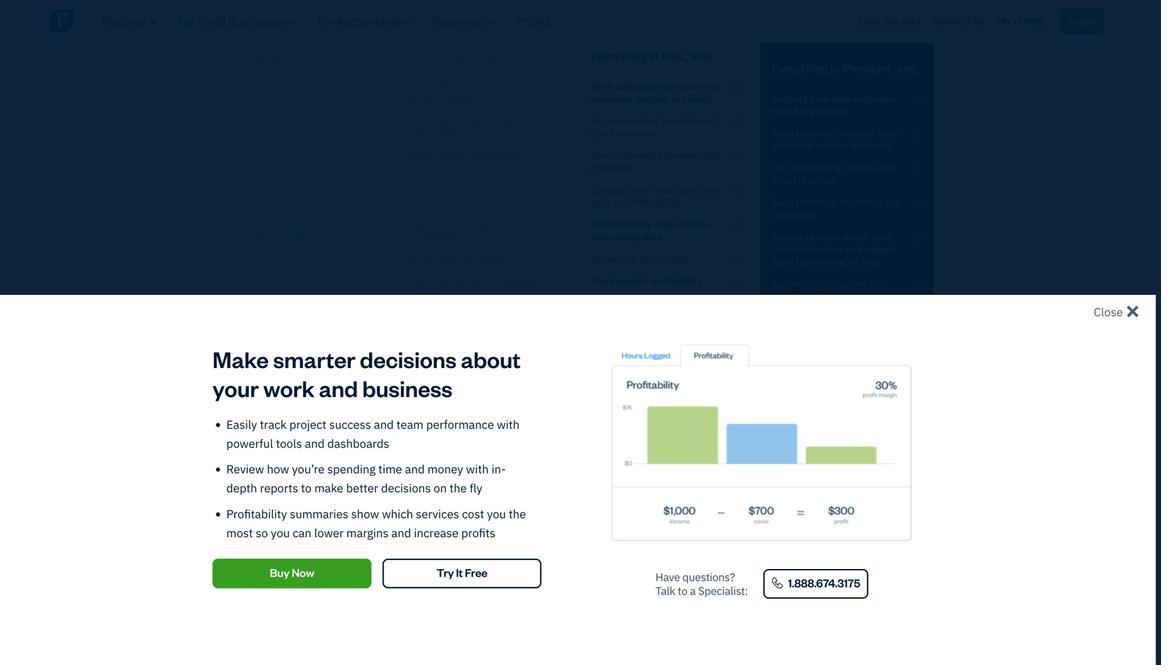 Task type: vqa. For each thing, say whether or not it's contained in the screenshot.
entry
no



Task type: locate. For each thing, give the bounding box(es) containing it.
credit inside access to lower credit card transaction fees and capped bank transfer (ach) fees
[[844, 231, 870, 243]]

fees
[[825, 243, 844, 256], [862, 256, 881, 268]]

and inside review how you're spending time and money with in- depth reports to make better decisions on the fly
[[405, 462, 425, 477]]

send
[[591, 80, 613, 93], [772, 127, 794, 140], [591, 149, 613, 162], [772, 196, 794, 209]]

1 horizontal spatial bank
[[772, 256, 794, 268]]

1 learn from the left
[[686, 595, 710, 608]]

0 horizontal spatial (talk to a specialist to learn more)
[[605, 582, 718, 621]]

0 vertical spatial set up recurring invoices and client retainers
[[591, 114, 716, 140]]

1 horizontal spatial freshbooks
[[786, 582, 841, 595]]

decisions
[[360, 345, 457, 374], [381, 481, 431, 496]]

0 horizontal spatial your
[[213, 374, 259, 403]]

everything left the plus,
[[591, 48, 647, 64]]

month) up ($20 per month)
[[646, 523, 681, 536]]

simplify
[[772, 92, 808, 105]]

compare plans link
[[772, 438, 844, 451]]

ons:
[[617, 478, 639, 493], [798, 478, 820, 493]]

try left "it"
[[997, 15, 1013, 27]]

clients down the plus,
[[683, 92, 713, 105]]

user up ($20 per month)
[[605, 523, 626, 536]]

for for for small businesses
[[178, 13, 194, 29]]

of down simplify your data migration with easy switch at the top of the page
[[852, 139, 860, 152]]

lower up transfer at right top
[[817, 231, 842, 243]]

receipt
[[610, 231, 641, 243], [791, 290, 821, 303]]

1 horizontal spatial send unlimited invoices to an unlimited number of clients
[[772, 127, 899, 152]]

1 vertical spatial capture
[[834, 278, 868, 290]]

invite your accountant
[[591, 253, 689, 266]]

send unlimited estimates and proposals up 'get paid with credit cards and bank transfers (ach)'
[[591, 149, 720, 174]]

($11 up ($20 per month) link
[[679, 510, 701, 523]]

1 horizontal spatial an
[[889, 127, 899, 140]]

team up ($20 per month)
[[605, 510, 630, 523]]

data inside simplify your data migration with easy switch
[[833, 92, 853, 105]]

0 vertical spatial up
[[608, 114, 619, 127]]

0 vertical spatial send unlimited estimates and proposals
[[591, 149, 720, 174]]

receipt down transfer at right top
[[791, 290, 821, 303]]

1 horizontal spatial automatically
[[772, 278, 832, 290]]

per up ($20
[[704, 510, 719, 523]]

user up the (included)
[[786, 523, 807, 536]]

1 horizontal spatial proposals
[[772, 209, 815, 221]]

0 horizontal spatial of
[[672, 92, 681, 105]]

1 vertical spatial lower
[[314, 526, 344, 541]]

for accountants link
[[317, 13, 411, 29]]

0 horizontal spatial the
[[450, 481, 467, 496]]

1 vertical spatial automatically capture bills and receipt data
[[772, 278, 888, 303]]

1 (talk to a specialist to learn more) from the left
[[605, 582, 718, 621]]

0 horizontal spatial automatically
[[591, 218, 652, 231]]

client up access
[[772, 174, 796, 187]]

freshbooks down ($20 per month)
[[605, 582, 660, 595]]

estimates up "card" at the top of the page
[[840, 196, 883, 209]]

team inside + team members
[[786, 510, 812, 523]]

0 horizontal spatial proposals
[[591, 162, 634, 174]]

1 horizontal spatial credit
[[844, 231, 870, 243]]

you right cost
[[487, 507, 506, 522]]

0 horizontal spatial lower
[[314, 526, 344, 541]]

($11 up (included) link
[[860, 510, 882, 523]]

ons: up team members
[[617, 478, 639, 493]]

bank down access
[[772, 256, 794, 268]]

1 vertical spatial decisions
[[381, 481, 431, 496]]

2 for from the left
[[317, 13, 334, 29]]

1 vertical spatial credit
[[844, 231, 870, 243]]

more) down + freshbooks payroll
[[786, 607, 814, 621]]

(ach)
[[656, 196, 681, 209], [834, 256, 860, 268]]

+
[[772, 508, 780, 526], [772, 580, 780, 598]]

ons: up + team members
[[798, 478, 820, 493]]

0 horizontal spatial up
[[608, 114, 619, 127]]

0 vertical spatial free
[[1025, 15, 1046, 27]]

everything in plus, and:
[[591, 48, 714, 64]]

0 vertical spatial you
[[487, 507, 506, 522]]

1 horizontal spatial automatically capture bills and receipt data
[[772, 278, 888, 303]]

month)
[[646, 523, 681, 536], [828, 523, 862, 536], [623, 559, 657, 572]]

in left "premium,"
[[831, 61, 840, 76]]

1 vertical spatial data
[[643, 231, 663, 243]]

retainers up paid
[[617, 127, 656, 140]]

0 horizontal spatial project
[[290, 417, 327, 433]]

payroll down ($20 per month) link
[[662, 582, 694, 595]]

with left easy
[[772, 105, 792, 118]]

0 horizontal spatial add-
[[591, 478, 617, 493]]

summaries
[[290, 507, 349, 522]]

0 vertical spatial data
[[833, 92, 853, 105]]

bank left transfers on the top
[[591, 196, 612, 209]]

everything for everything in premium, and:
[[772, 61, 828, 76]]

freshbooks payroll
[[605, 582, 694, 595]]

try
[[997, 15, 1013, 27], [437, 566, 454, 581]]

0 vertical spatial lower
[[817, 231, 842, 243]]

fees right transaction
[[825, 243, 844, 256]]

add- for team members
[[591, 478, 617, 493]]

(included)
[[786, 559, 836, 572]]

2 team member accounts included
[[772, 369, 885, 394]]

track project profitability
[[591, 275, 703, 288]]

time
[[379, 462, 402, 477]]

0 vertical spatial an
[[710, 80, 721, 93]]

per up ($20 per month)
[[628, 523, 644, 536]]

team down business
[[397, 417, 424, 433]]

pricing link
[[516, 13, 551, 29]]

0 vertical spatial credit
[[651, 184, 676, 196]]

0 horizontal spatial user
[[605, 523, 626, 536]]

proposals up access
[[772, 209, 815, 221]]

1 horizontal spatial add-ons:
[[772, 478, 820, 493]]

send unlimited estimates and proposals
[[591, 149, 720, 174], [772, 196, 901, 221]]

0 horizontal spatial send unlimited estimates and proposals
[[591, 149, 720, 174]]

fields
[[653, 310, 677, 322]]

free
[[1025, 15, 1046, 27], [465, 566, 488, 581]]

have questions? talk to a specialist:
[[656, 571, 749, 599]]

1 horizontal spatial of
[[852, 139, 860, 152]]

profitability
[[226, 507, 287, 522]]

make
[[315, 481, 344, 496]]

retainers up access
[[799, 174, 837, 187]]

add-ons:
[[591, 478, 639, 493], [772, 478, 820, 493]]

project inside easily track project success and team performance with powerful tools and dashboards
[[290, 417, 327, 433]]

0 horizontal spatial receipt
[[610, 231, 641, 243]]

buy
[[270, 566, 290, 581]]

1 add- from the left
[[591, 478, 617, 493]]

per up freshbooks payroll
[[605, 559, 621, 572]]

1 vertical spatial recurring
[[802, 162, 841, 174]]

2 team from the left
[[786, 510, 812, 523]]

capture down access to lower credit card transaction fees and capped bank transfer (ach) fees
[[834, 278, 868, 290]]

everything up simplify
[[772, 61, 828, 76]]

0 horizontal spatial specialist
[[625, 595, 671, 608]]

add-ons: up + team members
[[772, 478, 820, 493]]

a down 1.888.674.3175
[[798, 595, 804, 608]]

1 horizontal spatial learn
[[867, 595, 891, 608]]

in for plus,
[[650, 48, 659, 64]]

the left fly
[[450, 481, 467, 496]]

(ach) right transfer at right top
[[834, 256, 860, 268]]

profitability summaries show which services cost you the most so you can lower margins and increase profits
[[226, 507, 526, 541]]

specialist:
[[699, 584, 749, 599]]

show
[[351, 507, 379, 522]]

0 horizontal spatial bills
[[691, 218, 710, 231]]

bills
[[691, 218, 710, 231], [870, 278, 888, 290]]

automatically capture bills and receipt data down transfer at right top
[[772, 278, 888, 303]]

1 add-ons: from the left
[[591, 478, 639, 493]]

1 (talk from the left
[[696, 582, 718, 595]]

about
[[461, 345, 521, 374]]

0 vertical spatial bank
[[591, 196, 612, 209]]

0 vertical spatial set
[[591, 114, 605, 127]]

lower inside profitability summaries show which services cost you the most so you can lower margins and increase profits
[[314, 526, 344, 541]]

1 horizontal spatial a
[[690, 584, 696, 599]]

automatically down transfer at right top
[[772, 278, 832, 290]]

1 horizontal spatial user
[[786, 523, 807, 536]]

(talk down ($20
[[696, 582, 718, 595]]

compare
[[772, 438, 811, 451]]

credit left "card" at the top of the page
[[844, 231, 870, 243]]

credit left cards
[[651, 184, 676, 196]]

add-
[[591, 478, 617, 493], [772, 478, 798, 493]]

customize
[[591, 297, 637, 310]]

0 horizontal spatial (ach)
[[656, 196, 681, 209]]

1 vertical spatial automatically
[[772, 278, 832, 290]]

your
[[811, 92, 830, 105], [618, 253, 638, 266], [213, 374, 259, 403]]

month) inside ($20 per month)
[[623, 559, 657, 572]]

send up get
[[591, 149, 613, 162]]

better
[[346, 481, 379, 496]]

0 horizontal spatial learn
[[686, 595, 710, 608]]

recurring down everything in plus, and:
[[621, 114, 660, 127]]

1 vertical spatial +
[[772, 580, 780, 598]]

0 horizontal spatial capture
[[655, 218, 689, 231]]

1 horizontal spatial try
[[997, 15, 1013, 27]]

paid
[[609, 184, 627, 196]]

specialist down have
[[625, 595, 671, 608]]

1 horizontal spatial team
[[780, 369, 803, 382]]

try inside try it free link
[[997, 15, 1013, 27]]

members up ($20 per month)
[[633, 510, 677, 523]]

add-ons: up team members
[[591, 478, 639, 493]]

learn down 'questions?'
[[686, 595, 710, 608]]

powerful
[[226, 436, 273, 452]]

2 payroll from the left
[[843, 582, 875, 595]]

1 vertical spatial the
[[509, 507, 526, 522]]

team up the (included)
[[786, 510, 812, 523]]

1 vertical spatial send unlimited invoices to an unlimited number of clients
[[772, 127, 899, 152]]

and: right the plus,
[[691, 48, 714, 64]]

try left it
[[437, 566, 454, 581]]

free right it
[[465, 566, 488, 581]]

0 vertical spatial automatically
[[591, 218, 652, 231]]

the right cost
[[509, 507, 526, 522]]

with up fly
[[466, 462, 489, 477]]

retainers
[[617, 127, 656, 140], [799, 174, 837, 187]]

with right paid
[[630, 184, 649, 196]]

2 members from the left
[[814, 510, 858, 523]]

0 vertical spatial +
[[772, 508, 780, 526]]

lower
[[817, 231, 842, 243], [314, 526, 344, 541]]

lower down summaries
[[314, 526, 344, 541]]

fees down "card" at the top of the page
[[862, 256, 881, 268]]

0 vertical spatial try
[[997, 15, 1013, 27]]

0 horizontal spatial clients
[[683, 92, 713, 105]]

learn down (included) link
[[867, 595, 891, 608]]

month) up freshbooks payroll
[[623, 559, 657, 572]]

1 vertical spatial clients
[[863, 139, 892, 152]]

freshbooks down the (included)
[[786, 582, 841, 595]]

1 vertical spatial up
[[789, 162, 800, 174]]

send down everything in plus, and:
[[591, 80, 613, 93]]

add- down compare
[[772, 478, 798, 493]]

your for invite
[[618, 253, 638, 266]]

2 add- from the left
[[772, 478, 798, 493]]

2 specialist from the left
[[806, 595, 853, 608]]

1 vertical spatial set
[[772, 162, 786, 174]]

(ach) right transfers on the top
[[656, 196, 681, 209]]

1 vertical spatial project
[[290, 417, 327, 433]]

automatically capture bills and receipt data up invite your accountant
[[591, 218, 710, 243]]

in
[[650, 48, 659, 64], [831, 61, 840, 76]]

on
[[434, 481, 447, 496]]

members up (included) link
[[814, 510, 858, 523]]

credit inside 'get paid with credit cards and bank transfers (ach)'
[[651, 184, 676, 196]]

0 vertical spatial project
[[618, 275, 649, 288]]

money
[[428, 462, 464, 477]]

1 vertical spatial receipt
[[791, 290, 821, 303]]

profits
[[462, 526, 496, 541]]

1 ($11 from the left
[[679, 510, 701, 523]]

2 freshbooks from the left
[[786, 582, 841, 595]]

+ left 1.888.674.3175
[[772, 580, 780, 598]]

2 ons: from the left
[[798, 478, 820, 493]]

0 horizontal spatial bank
[[591, 196, 612, 209]]

review how you're spending time and money with in- depth reports to make better decisions on the fly
[[226, 462, 506, 496]]

business
[[363, 374, 453, 403]]

1 horizontal spatial you
[[487, 507, 506, 522]]

0 horizontal spatial everything
[[591, 48, 647, 64]]

1 horizontal spatial send unlimited estimates and proposals
[[772, 196, 901, 221]]

send down easy
[[772, 127, 794, 140]]

(talk to a specialist to learn more) down (included) link
[[786, 582, 899, 621]]

0 horizontal spatial automatically capture bills and receipt data
[[591, 218, 710, 243]]

your inside simplify your data migration with easy switch
[[811, 92, 830, 105]]

1 horizontal spatial payroll
[[843, 582, 875, 595]]

client up get
[[591, 127, 615, 140]]

free inside make smarter decisions about your work and business document
[[465, 566, 488, 581]]

with
[[772, 105, 792, 118], [630, 184, 649, 196], [591, 310, 610, 322], [497, 417, 520, 433], [466, 462, 489, 477]]

of down the plus,
[[672, 92, 681, 105]]

(talk to a specialist to learn more) down ($20 per month)
[[605, 582, 718, 621]]

1 vertical spatial bank
[[772, 256, 794, 268]]

add- for +
[[772, 478, 798, 493]]

i
[[736, 83, 738, 92], [917, 95, 919, 104], [736, 118, 738, 126], [917, 130, 919, 139], [736, 152, 738, 161], [917, 165, 919, 173], [736, 187, 738, 195], [917, 199, 919, 208], [736, 221, 738, 230], [917, 234, 919, 242], [736, 256, 738, 265], [736, 278, 738, 287], [917, 281, 919, 289], [736, 584, 738, 593]]

a
[[690, 584, 696, 599], [617, 595, 623, 608], [798, 595, 804, 608]]

a inside have questions? talk to a specialist:
[[690, 584, 696, 599]]

with inside easily track project success and team performance with powerful tools and dashboards
[[497, 417, 520, 433]]

more) down freshbooks payroll
[[605, 607, 633, 621]]

1 horizontal spatial members
[[814, 510, 858, 523]]

add-ons: for +
[[772, 478, 820, 493]]

members
[[633, 510, 677, 523], [814, 510, 858, 523]]

0 vertical spatial team
[[780, 369, 803, 382]]

for
[[864, 404, 877, 416]]

0 horizontal spatial credit
[[651, 184, 676, 196]]

with inside simplify your data migration with easy switch
[[772, 105, 792, 118]]

1 horizontal spatial clients
[[863, 139, 892, 152]]

customize email templates with dynamic fields link
[[591, 297, 742, 322]]

try inside try it free link
[[437, 566, 454, 581]]

0 horizontal spatial fees
[[825, 243, 844, 256]]

($11 per user per month) up (included) link
[[786, 510, 901, 536]]

per inside ($20 per month)
[[605, 559, 621, 572]]

automatically
[[591, 218, 652, 231], [772, 278, 832, 290]]

team right 2 at the bottom right
[[780, 369, 803, 382]]

0 vertical spatial recurring
[[621, 114, 660, 127]]

1 team from the left
[[605, 510, 630, 523]]

data up accountant
[[643, 231, 663, 243]]

(included) link
[[786, 546, 923, 572]]

work
[[263, 374, 315, 403]]

+ up "telephone alt" icon
[[772, 508, 780, 526]]

(ach) inside access to lower credit card transaction fees and capped bank transfer (ach) fees
[[834, 256, 860, 268]]

1 members from the left
[[633, 510, 677, 523]]

1 horizontal spatial ($11
[[860, 510, 882, 523]]

and: right "premium,"
[[897, 61, 920, 76]]

($11
[[679, 510, 701, 523], [860, 510, 882, 523]]

recurring
[[621, 114, 660, 127], [802, 162, 841, 174]]

close
[[1095, 305, 1124, 320]]

free for try it free
[[1025, 15, 1046, 27]]

free right "it"
[[1025, 15, 1046, 27]]

send unlimited invoices to an unlimited number of clients down everything in plus, and:
[[591, 80, 721, 105]]

features link
[[102, 13, 157, 29]]

1 horizontal spatial project
[[618, 275, 649, 288]]

clients
[[683, 92, 713, 105], [863, 139, 892, 152]]

of
[[672, 92, 681, 105], [852, 139, 860, 152]]

automatically down transfers on the top
[[591, 218, 652, 231]]

2 add-ons: from the left
[[772, 478, 820, 493]]

resources link
[[432, 13, 495, 29]]

a left talk
[[617, 595, 623, 608]]

per
[[704, 510, 719, 523], [885, 510, 901, 523], [628, 523, 644, 536], [809, 523, 825, 536], [605, 559, 621, 572]]

invoices
[[660, 80, 696, 93], [663, 114, 698, 127], [840, 127, 875, 140], [844, 162, 879, 174]]

1 horizontal spatial free
[[1025, 15, 1046, 27]]

1 horizontal spatial more)
[[786, 607, 814, 621]]

project down invite your accountant
[[618, 275, 649, 288]]

bank inside access to lower credit card transaction fees and capped bank transfer (ach) fees
[[772, 256, 794, 268]]

send up access
[[772, 196, 794, 209]]

telephone alt image
[[772, 578, 784, 590]]

1 horizontal spatial and:
[[897, 61, 920, 76]]

0 horizontal spatial try
[[437, 566, 454, 581]]

data down transfer at right top
[[823, 290, 843, 303]]

bills down capped at the right of the page
[[870, 278, 888, 290]]

send unlimited estimates and proposals up access to lower credit card transaction fees and capped bank transfer (ach) fees
[[772, 196, 901, 221]]

1 vertical spatial send unlimited estimates and proposals
[[772, 196, 901, 221]]

free for try it free
[[465, 566, 488, 581]]

1 + from the top
[[772, 508, 780, 526]]

1 ons: from the left
[[617, 478, 639, 493]]

bank
[[591, 196, 612, 209], [772, 256, 794, 268]]

+ team members
[[772, 508, 860, 526]]

(talk down (included) link
[[878, 582, 899, 595]]

and
[[700, 114, 716, 127], [704, 149, 720, 162], [881, 162, 898, 174], [704, 184, 721, 196], [885, 196, 901, 209], [591, 231, 608, 243], [846, 243, 862, 256], [772, 290, 788, 303], [319, 374, 358, 403], [374, 417, 394, 433], [305, 436, 325, 452], [405, 462, 425, 477], [392, 526, 411, 541]]

0 horizontal spatial (talk
[[696, 582, 718, 595]]

up
[[608, 114, 619, 127], [789, 162, 800, 174]]

1 for from the left
[[178, 13, 194, 29]]

send unlimited invoices to an unlimited number of clients down 'switch'
[[772, 127, 899, 152]]

2 + from the top
[[772, 580, 780, 598]]

most
[[226, 526, 253, 541]]

1 vertical spatial estimates
[[840, 196, 883, 209]]

bills down cards
[[691, 218, 710, 231]]

payroll down (included) link
[[843, 582, 875, 595]]

number down everything in plus, and:
[[636, 92, 670, 105]]

accountants
[[337, 13, 401, 29]]

0 horizontal spatial ($11 per user per month)
[[605, 510, 719, 536]]

a dedicated number for exclusive select support link
[[772, 404, 923, 429]]

your right simplify
[[811, 92, 830, 105]]

1 vertical spatial number
[[816, 139, 850, 152]]

set up recurring invoices and client retainers
[[591, 114, 716, 140], [772, 162, 898, 187]]

0 horizontal spatial send unlimited invoices to an unlimited number of clients
[[591, 80, 721, 105]]

number down 'switch'
[[816, 139, 850, 152]]

0 vertical spatial clients
[[683, 92, 713, 105]]

the
[[450, 481, 467, 496], [509, 507, 526, 522]]

0 vertical spatial your
[[811, 92, 830, 105]]

recurring down 'switch'
[[802, 162, 841, 174]]

with up in-
[[497, 417, 520, 433]]

1 vertical spatial your
[[618, 253, 638, 266]]

0 horizontal spatial freshbooks
[[605, 582, 660, 595]]

freshbooks inside + freshbooks payroll
[[786, 582, 841, 595]]



Task type: describe. For each thing, give the bounding box(es) containing it.
with inside review how you're spending time and money with in- depth reports to make better decisions on the fly
[[466, 462, 489, 477]]

(ach) inside 'get paid with credit cards and bank transfers (ach)'
[[656, 196, 681, 209]]

1 horizontal spatial receipt
[[791, 290, 821, 303]]

bank inside 'get paid with credit cards and bank transfers (ach)'
[[591, 196, 612, 209]]

so
[[256, 526, 268, 541]]

0 vertical spatial send unlimited invoices to an unlimited number of clients
[[591, 80, 721, 105]]

fly
[[470, 481, 483, 496]]

1 specialist from the left
[[625, 595, 671, 608]]

credit for capped
[[844, 231, 870, 243]]

transfer
[[796, 256, 832, 268]]

0 horizontal spatial set up recurring invoices and client retainers
[[591, 114, 716, 140]]

performance
[[427, 417, 494, 433]]

transaction
[[772, 243, 822, 256]]

invite
[[591, 253, 616, 266]]

switch
[[817, 105, 847, 118]]

depth
[[226, 481, 257, 496]]

premium,
[[843, 61, 894, 76]]

us
[[974, 15, 986, 27]]

credit for (ach)
[[651, 184, 676, 196]]

can
[[293, 526, 312, 541]]

resources
[[432, 13, 486, 29]]

try for try it free
[[437, 566, 454, 581]]

1 vertical spatial client
[[772, 174, 796, 187]]

2 ($11 per user per month) from the left
[[786, 510, 901, 536]]

questions?
[[683, 571, 735, 585]]

card
[[872, 231, 892, 243]]

2 vertical spatial data
[[823, 290, 843, 303]]

for small businesses link
[[178, 13, 297, 29]]

and inside make smarter decisions about your work and business
[[319, 374, 358, 403]]

in-
[[492, 462, 506, 477]]

to inside have questions? talk to a specialist:
[[678, 584, 688, 599]]

review
[[226, 462, 264, 477]]

number inside a dedicated number for exclusive select support
[[827, 404, 862, 416]]

0 horizontal spatial you
[[271, 526, 290, 541]]

now
[[292, 566, 314, 581]]

try it free link
[[383, 560, 542, 589]]

0 horizontal spatial an
[[710, 80, 721, 93]]

decisions inside make smarter decisions about your work and business
[[360, 345, 457, 374]]

try for try it free
[[997, 15, 1013, 27]]

easily track project success and team performance with powerful tools and dashboards
[[226, 417, 520, 452]]

member
[[805, 369, 843, 382]]

spending
[[328, 462, 376, 477]]

support
[[846, 416, 880, 429]]

2 horizontal spatial a
[[798, 595, 804, 608]]

1 vertical spatial proposals
[[772, 209, 815, 221]]

and inside access to lower credit card transaction fees and capped bank transfer (ach) fees
[[846, 243, 862, 256]]

0 vertical spatial of
[[672, 92, 681, 105]]

contact us
[[934, 15, 986, 27]]

buy now
[[270, 566, 314, 581]]

1.866.303.6061 link
[[857, 15, 923, 27]]

make smarter decisions about your work and business
[[213, 345, 521, 403]]

per up (included) link
[[885, 510, 901, 523]]

accountant
[[640, 253, 689, 266]]

easily
[[226, 417, 257, 433]]

you're
[[292, 462, 325, 477]]

and: for everything in plus, and:
[[691, 48, 714, 64]]

try it free
[[997, 15, 1046, 27]]

cookie consent banner dialog
[[10, 496, 218, 656]]

transfers
[[615, 196, 654, 209]]

1 horizontal spatial capture
[[834, 278, 868, 290]]

1 vertical spatial an
[[889, 127, 899, 140]]

to inside review how you're spending time and money with in- depth reports to make better decisions on the fly
[[301, 481, 312, 496]]

($20 per month)
[[605, 546, 724, 572]]

per up the (included)
[[809, 523, 825, 536]]

0 vertical spatial number
[[636, 92, 670, 105]]

payroll inside + freshbooks payroll
[[843, 582, 875, 595]]

included
[[772, 381, 810, 394]]

1 horizontal spatial set
[[772, 162, 786, 174]]

it
[[456, 566, 463, 581]]

it
[[1015, 15, 1023, 27]]

1 horizontal spatial estimates
[[840, 196, 883, 209]]

pricing
[[516, 13, 551, 29]]

for small businesses
[[178, 13, 287, 29]]

margins
[[347, 526, 389, 541]]

members inside + team members
[[814, 510, 858, 523]]

lower inside access to lower credit card transaction fees and capped bank transfer (ach) fees
[[817, 231, 842, 243]]

2 (talk to a specialist to learn more) from the left
[[786, 582, 899, 621]]

0 vertical spatial client
[[591, 127, 615, 140]]

easy
[[794, 105, 815, 118]]

the inside profitability summaries show which services cost you the most so you can lower margins and increase profits
[[509, 507, 526, 522]]

and inside 'get paid with credit cards and bank transfers (ach)'
[[704, 184, 721, 196]]

month) up (included) link
[[828, 523, 862, 536]]

1 vertical spatial of
[[852, 139, 860, 152]]

2 ($11 from the left
[[860, 510, 882, 523]]

in for premium,
[[831, 61, 840, 76]]

2 learn from the left
[[867, 595, 891, 608]]

with inside 'get paid with credit cards and bank transfers (ach)'
[[630, 184, 649, 196]]

and: for everything in premium, and:
[[897, 61, 920, 76]]

0 horizontal spatial estimates
[[659, 149, 702, 162]]

team inside easily track project success and team performance with powerful tools and dashboards
[[397, 417, 424, 433]]

1 horizontal spatial set up recurring invoices and client retainers
[[772, 162, 898, 187]]

freshbooks logo image
[[50, 7, 157, 34]]

for for for accountants
[[317, 13, 334, 29]]

1 user from the left
[[605, 523, 626, 536]]

profitability
[[651, 275, 703, 288]]

increase
[[414, 526, 459, 541]]

1 vertical spatial retainers
[[799, 174, 837, 187]]

1 payroll from the left
[[662, 582, 694, 595]]

for accountants
[[317, 13, 401, 29]]

2 (talk from the left
[[878, 582, 899, 595]]

dynamic
[[613, 310, 650, 322]]

to inside access to lower credit card transaction fees and capped bank transfer (ach) fees
[[805, 231, 814, 243]]

a
[[772, 404, 779, 416]]

0 horizontal spatial retainers
[[617, 127, 656, 140]]

everything in premium, and:
[[772, 61, 920, 76]]

1 ($11 per user per month) from the left
[[605, 510, 719, 536]]

decisions inside review how you're spending time and money with in- depth reports to make better decisions on the fly
[[381, 481, 431, 496]]

plus,
[[662, 48, 688, 64]]

have
[[656, 571, 680, 585]]

1 horizontal spatial recurring
[[802, 162, 841, 174]]

1 horizontal spatial fees
[[862, 256, 881, 268]]

track
[[591, 275, 615, 288]]

0 horizontal spatial a
[[617, 595, 623, 608]]

dedicated
[[781, 404, 825, 416]]

reports
[[260, 481, 298, 496]]

+ for + team members
[[772, 508, 780, 526]]

($20 per month) link
[[605, 546, 742, 572]]

try it free link
[[997, 12, 1046, 30]]

2 more) from the left
[[786, 607, 814, 621]]

cost
[[462, 507, 484, 522]]

ons: for team members
[[617, 478, 639, 493]]

plans
[[813, 438, 836, 451]]

businesses
[[229, 13, 287, 29]]

+ for + freshbooks payroll
[[772, 580, 780, 598]]

features
[[102, 13, 147, 29]]

2 user from the left
[[786, 523, 807, 536]]

2 team member accounts included link
[[772, 369, 923, 394]]

1 more) from the left
[[605, 607, 633, 621]]

your inside make smarter decisions about your work and business
[[213, 374, 259, 403]]

dashboards
[[328, 436, 390, 452]]

your for simplify
[[811, 92, 830, 105]]

the inside review how you're spending time and money with in- depth reports to make better decisions on the fly
[[450, 481, 467, 496]]

team inside the 2 team member accounts included
[[780, 369, 803, 382]]

and inside profitability summaries show which services cost you the most so you can lower margins and increase profits
[[392, 526, 411, 541]]

how
[[267, 462, 289, 477]]

1 horizontal spatial up
[[789, 162, 800, 174]]

add-ons: for team members
[[591, 478, 639, 493]]

contact
[[934, 15, 972, 27]]

login
[[1070, 14, 1095, 27]]

which
[[382, 507, 413, 522]]

select
[[816, 416, 843, 429]]

0 vertical spatial bills
[[691, 218, 710, 231]]

with inside customize email templates with dynamic fields
[[591, 310, 610, 322]]

email
[[640, 297, 664, 310]]

ons: for +
[[798, 478, 820, 493]]

2
[[772, 369, 778, 382]]

0 horizontal spatial recurring
[[621, 114, 660, 127]]

success
[[329, 417, 371, 433]]

0 vertical spatial proposals
[[591, 162, 634, 174]]

make smarter decisions about your work and business document
[[0, 19, 1151, 666]]

buy now link
[[213, 560, 372, 589]]

0 vertical spatial receipt
[[610, 231, 641, 243]]

1 freshbooks from the left
[[605, 582, 660, 595]]

track
[[260, 417, 287, 433]]

+ freshbooks payroll
[[772, 580, 875, 598]]

1 horizontal spatial bills
[[870, 278, 888, 290]]

1.866.303.6061
[[857, 15, 923, 27]]

make
[[213, 345, 269, 374]]

compare plans
[[772, 438, 836, 451]]

everything for everything in plus, and:
[[591, 48, 647, 64]]

access
[[772, 231, 803, 243]]



